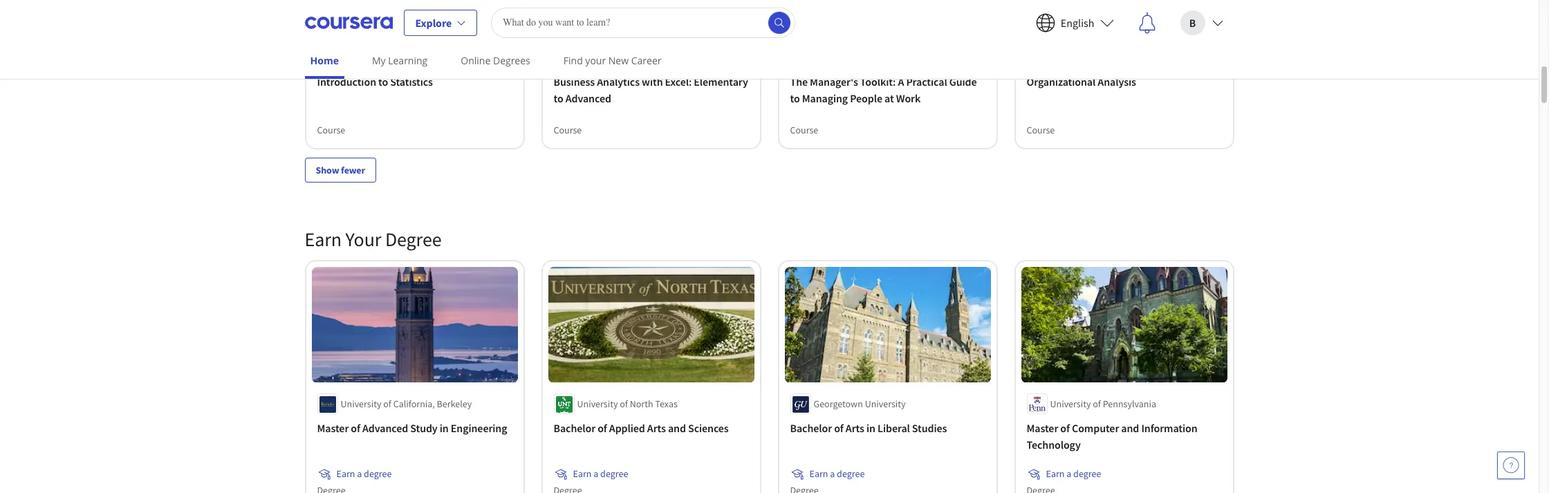 Task type: locate. For each thing, give the bounding box(es) containing it.
advanced
[[565, 91, 611, 105], [362, 422, 408, 435]]

3 a from the left
[[830, 468, 835, 480]]

earn your degree collection element
[[296, 205, 1242, 493]]

bachelor left applied
[[554, 422, 595, 435]]

with
[[642, 75, 663, 88]]

degree down master of advanced study in engineering at the bottom left of page
[[364, 468, 392, 480]]

earn a degree down bachelor of arts in liberal studies
[[809, 468, 865, 480]]

bachelor inside 'link'
[[554, 422, 595, 435]]

1 horizontal spatial master
[[1027, 422, 1058, 435]]

the manager's toolkit: a practical guide to managing people at work
[[790, 75, 977, 105]]

and
[[668, 422, 686, 435], [1121, 422, 1139, 435]]

earn a degree
[[336, 468, 392, 480], [573, 468, 628, 480], [809, 468, 865, 480], [1046, 468, 1101, 480]]

the manager's toolkit: a practical guide to managing people at work link
[[790, 73, 985, 106]]

business analytics with excel: elementary to advanced
[[554, 75, 748, 105]]

to down business
[[554, 91, 563, 105]]

of
[[383, 398, 391, 410], [620, 398, 628, 410], [1093, 398, 1101, 410], [351, 422, 360, 435], [598, 422, 607, 435], [834, 422, 844, 435], [1060, 422, 1070, 435]]

earn a degree down "technology"
[[1046, 468, 1101, 480]]

earn a degree down applied
[[573, 468, 628, 480]]

degree down "technology"
[[1073, 468, 1101, 480]]

2 course from the left
[[554, 124, 582, 136]]

degree down bachelor of arts in liberal studies
[[837, 468, 865, 480]]

in
[[440, 422, 449, 435], [866, 422, 875, 435]]

to down the
[[790, 91, 800, 105]]

your
[[585, 54, 606, 67]]

of left applied
[[598, 422, 607, 435]]

find
[[563, 54, 583, 67]]

2 earn a degree from the left
[[573, 468, 628, 480]]

and inside "master of computer and information technology"
[[1121, 422, 1139, 435]]

a
[[357, 468, 362, 480], [594, 468, 598, 480], [830, 468, 835, 480], [1067, 468, 1071, 480]]

to down the my
[[378, 75, 388, 88]]

1 in from the left
[[440, 422, 449, 435]]

new
[[608, 54, 629, 67]]

1 horizontal spatial bachelor
[[790, 422, 832, 435]]

my
[[372, 54, 386, 67]]

1 horizontal spatial and
[[1121, 422, 1139, 435]]

course up show
[[317, 124, 345, 136]]

earn
[[305, 227, 342, 252], [336, 468, 355, 480], [573, 468, 592, 480], [809, 468, 828, 480], [1046, 468, 1065, 480]]

in right 'study'
[[440, 422, 449, 435]]

course down organizational
[[1027, 124, 1055, 136]]

guide
[[949, 75, 977, 88]]

study
[[410, 422, 438, 435]]

What do you want to learn? text field
[[491, 7, 795, 38]]

bachelor of applied arts and sciences link
[[554, 420, 749, 437]]

home link
[[305, 45, 344, 79]]

and down pennsylvania
[[1121, 422, 1139, 435]]

bachelor of applied arts and sciences
[[554, 422, 729, 435]]

1 earn a degree from the left
[[336, 468, 392, 480]]

of for pennsylvania
[[1093, 398, 1101, 410]]

earn a degree for arts
[[809, 468, 865, 480]]

3 course from the left
[[790, 124, 818, 136]]

a for arts
[[830, 468, 835, 480]]

university of north texas
[[577, 398, 678, 410]]

degree for advanced
[[364, 468, 392, 480]]

business
[[554, 75, 595, 88]]

master
[[317, 422, 349, 435], [1027, 422, 1058, 435]]

of down university of california, berkeley
[[351, 422, 360, 435]]

0 horizontal spatial advanced
[[362, 422, 408, 435]]

manager's
[[810, 75, 858, 88]]

2 horizontal spatial to
[[790, 91, 800, 105]]

degrees
[[493, 54, 530, 67]]

of up "technology"
[[1060, 422, 1070, 435]]

statistics
[[390, 75, 433, 88]]

1 horizontal spatial arts
[[846, 422, 864, 435]]

1 and from the left
[[668, 422, 686, 435]]

show
[[316, 164, 339, 176]]

1 master from the left
[[317, 422, 349, 435]]

course for business analytics with excel: elementary to advanced
[[554, 124, 582, 136]]

georgetown university
[[814, 398, 906, 410]]

bachelor down georgetown
[[790, 422, 832, 435]]

0 horizontal spatial master
[[317, 422, 349, 435]]

business analytics with excel: elementary to advanced link
[[554, 73, 749, 106]]

arts down texas
[[647, 422, 666, 435]]

home
[[310, 54, 339, 67]]

1 course from the left
[[317, 124, 345, 136]]

0 horizontal spatial in
[[440, 422, 449, 435]]

degree down applied
[[600, 468, 628, 480]]

work
[[896, 91, 921, 105]]

people
[[850, 91, 882, 105]]

advanced down business
[[565, 91, 611, 105]]

to inside business analytics with excel: elementary to advanced
[[554, 91, 563, 105]]

bachelor
[[554, 422, 595, 435], [790, 422, 832, 435]]

english button
[[1025, 0, 1125, 45]]

of for north
[[620, 398, 628, 410]]

2 a from the left
[[594, 468, 598, 480]]

at
[[885, 91, 894, 105]]

and down texas
[[668, 422, 686, 435]]

to inside the manager's toolkit: a practical guide to managing people at work
[[790, 91, 800, 105]]

north
[[630, 398, 653, 410]]

master inside 'link'
[[317, 422, 349, 435]]

master of computer and information technology
[[1027, 422, 1198, 452]]

3 earn a degree from the left
[[809, 468, 865, 480]]

of up computer
[[1093, 398, 1101, 410]]

1 horizontal spatial to
[[554, 91, 563, 105]]

arts down "georgetown university"
[[846, 422, 864, 435]]

fewer
[[341, 164, 365, 176]]

bachelor of arts in liberal studies
[[790, 422, 947, 435]]

of left north at the left bottom of page
[[620, 398, 628, 410]]

find your new career link
[[558, 45, 667, 76]]

earn a degree down master of advanced study in engineering at the bottom left of page
[[336, 468, 392, 480]]

4 course from the left
[[1027, 124, 1055, 136]]

course
[[317, 124, 345, 136], [554, 124, 582, 136], [790, 124, 818, 136], [1027, 124, 1055, 136]]

degree for arts
[[837, 468, 865, 480]]

advanced down university of california, berkeley
[[362, 422, 408, 435]]

course for introduction to statistics
[[317, 124, 345, 136]]

2 degree from the left
[[600, 468, 628, 480]]

of down georgetown
[[834, 422, 844, 435]]

introduction to statistics link
[[317, 73, 512, 90]]

explore button
[[404, 9, 477, 36]]

get started with these free courses collection element
[[296, 0, 1242, 205]]

advanced inside business analytics with excel: elementary to advanced
[[565, 91, 611, 105]]

earn for master of advanced study in engineering
[[336, 468, 355, 480]]

None search field
[[491, 7, 795, 38]]

a for computer
[[1067, 468, 1071, 480]]

course for organizational analysis
[[1027, 124, 1055, 136]]

2 arts from the left
[[846, 422, 864, 435]]

earn your degree
[[305, 227, 442, 252]]

in left liberal
[[866, 422, 875, 435]]

course down managing at the top right of page
[[790, 124, 818, 136]]

1 horizontal spatial in
[[866, 422, 875, 435]]

0 horizontal spatial arts
[[647, 422, 666, 435]]

online degrees
[[461, 54, 530, 67]]

my learning link
[[366, 45, 433, 76]]

1 a from the left
[[357, 468, 362, 480]]

0 horizontal spatial and
[[668, 422, 686, 435]]

2 bachelor from the left
[[790, 422, 832, 435]]

online
[[461, 54, 491, 67]]

to
[[378, 75, 388, 88], [554, 91, 563, 105], [790, 91, 800, 105]]

1 degree from the left
[[364, 468, 392, 480]]

4 degree from the left
[[1073, 468, 1101, 480]]

4 earn a degree from the left
[[1046, 468, 1101, 480]]

of for california,
[[383, 398, 391, 410]]

university
[[377, 51, 418, 64], [639, 51, 680, 64], [341, 398, 381, 410], [577, 398, 618, 410], [865, 398, 906, 410], [1050, 398, 1091, 410]]

degree
[[385, 227, 442, 252]]

engineering
[[451, 422, 507, 435]]

elementary
[[694, 75, 748, 88]]

of inside "master of computer and information technology"
[[1060, 422, 1070, 435]]

studies
[[912, 422, 947, 435]]

3 degree from the left
[[837, 468, 865, 480]]

1 arts from the left
[[647, 422, 666, 435]]

4 a from the left
[[1067, 468, 1071, 480]]

hopkins
[[604, 51, 637, 64]]

managing
[[802, 91, 848, 105]]

1 vertical spatial advanced
[[362, 422, 408, 435]]

2 master from the left
[[1027, 422, 1058, 435]]

of for arts
[[834, 422, 844, 435]]

course down business
[[554, 124, 582, 136]]

0 vertical spatial advanced
[[565, 91, 611, 105]]

master inside "master of computer and information technology"
[[1027, 422, 1058, 435]]

1 bachelor from the left
[[554, 422, 595, 435]]

1 horizontal spatial advanced
[[565, 91, 611, 105]]

2 and from the left
[[1121, 422, 1139, 435]]

practical
[[906, 75, 947, 88]]

of left 'california,'
[[383, 398, 391, 410]]

0 horizontal spatial bachelor
[[554, 422, 595, 435]]

arts
[[647, 422, 666, 435], [846, 422, 864, 435]]

explore
[[415, 16, 452, 29]]

the
[[790, 75, 808, 88]]

a for applied
[[594, 468, 598, 480]]



Task type: vqa. For each thing, say whether or not it's contained in the screenshot.
the Manager's
yes



Task type: describe. For each thing, give the bounding box(es) containing it.
master of advanced study in engineering link
[[317, 420, 512, 437]]

johns hopkins university
[[577, 51, 680, 64]]

analytics
[[597, 75, 640, 88]]

earn for master of computer and information technology
[[1046, 468, 1065, 480]]

degree for applied
[[600, 468, 628, 480]]

and inside 'link'
[[668, 422, 686, 435]]

johns
[[577, 51, 602, 64]]

organizational analysis
[[1027, 75, 1136, 88]]

excel:
[[665, 75, 692, 88]]

bachelor of arts in liberal studies link
[[790, 420, 985, 437]]

help center image
[[1503, 457, 1519, 474]]

applied
[[609, 422, 645, 435]]

california,
[[393, 398, 435, 410]]

find your new career
[[563, 54, 661, 67]]

earn a degree for advanced
[[336, 468, 392, 480]]

coursera image
[[305, 11, 392, 34]]

technology
[[1027, 438, 1081, 452]]

sciences
[[688, 422, 729, 435]]

a for advanced
[[357, 468, 362, 480]]

earn a degree for applied
[[573, 468, 628, 480]]

organizational
[[1027, 75, 1096, 88]]

georgetown
[[814, 398, 863, 410]]

earn for bachelor of applied arts and sciences
[[573, 468, 592, 480]]

degree for computer
[[1073, 468, 1101, 480]]

a
[[898, 75, 904, 88]]

of for computer
[[1060, 422, 1070, 435]]

learning
[[388, 54, 428, 67]]

earn for bachelor of arts in liberal studies
[[809, 468, 828, 480]]

career
[[631, 54, 661, 67]]

toolkit:
[[860, 75, 896, 88]]

introduction
[[317, 75, 376, 88]]

texas
[[655, 398, 678, 410]]

online degrees link
[[455, 45, 536, 76]]

bachelor for bachelor of applied arts and sciences
[[554, 422, 595, 435]]

berkeley
[[437, 398, 472, 410]]

english
[[1061, 16, 1094, 29]]

in inside 'link'
[[440, 422, 449, 435]]

master of computer and information technology link
[[1027, 420, 1222, 453]]

computer
[[1072, 422, 1119, 435]]

university of pennsylvania
[[1050, 398, 1156, 410]]

university of california, berkeley
[[341, 398, 472, 410]]

your
[[345, 227, 381, 252]]

arts inside 'link'
[[647, 422, 666, 435]]

course for the manager's toolkit: a practical guide to managing people at work
[[790, 124, 818, 136]]

stanford
[[341, 51, 375, 64]]

organizational analysis link
[[1027, 73, 1222, 90]]

b button
[[1169, 0, 1234, 45]]

my learning
[[372, 54, 428, 67]]

introduction to statistics
[[317, 75, 433, 88]]

2 in from the left
[[866, 422, 875, 435]]

information
[[1141, 422, 1198, 435]]

0 horizontal spatial to
[[378, 75, 388, 88]]

b
[[1189, 16, 1196, 29]]

master for master of computer and information technology
[[1027, 422, 1058, 435]]

master for master of advanced study in engineering
[[317, 422, 349, 435]]

master of advanced study in engineering
[[317, 422, 507, 435]]

show fewer button
[[305, 158, 376, 182]]

liberal
[[878, 422, 910, 435]]

analysis
[[1098, 75, 1136, 88]]

advanced inside the earn your degree collection element
[[362, 422, 408, 435]]

show fewer
[[316, 164, 365, 176]]

pennsylvania
[[1103, 398, 1156, 410]]

of for advanced
[[351, 422, 360, 435]]

earn a degree for computer
[[1046, 468, 1101, 480]]

stanford university
[[341, 51, 418, 64]]

bachelor for bachelor of arts in liberal studies
[[790, 422, 832, 435]]

of for applied
[[598, 422, 607, 435]]



